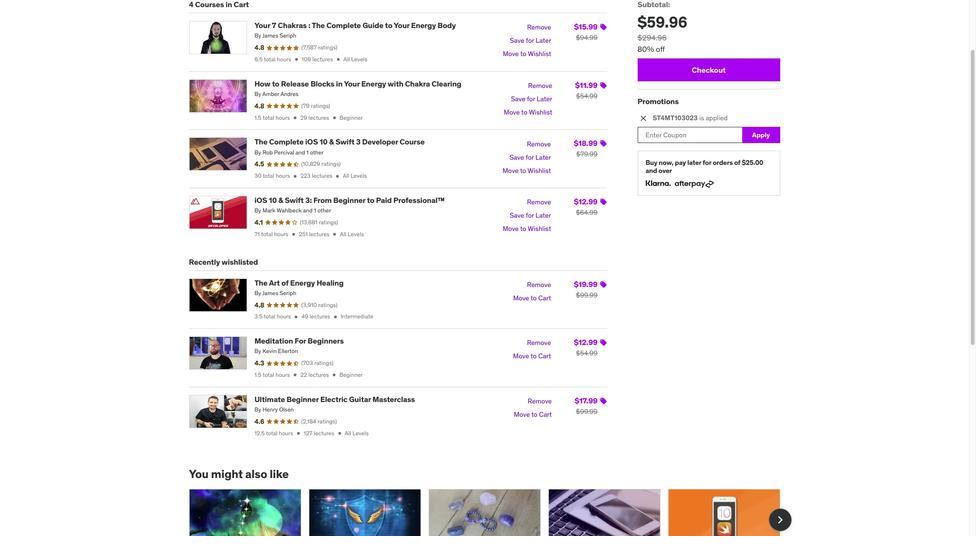 Task type: describe. For each thing, give the bounding box(es) containing it.
$18.99 $79.99
[[574, 139, 598, 159]]

also
[[245, 467, 267, 482]]

amber
[[263, 90, 279, 97]]

71
[[255, 231, 260, 238]]

13,681 ratings element
[[300, 219, 338, 227]]

703 ratings element
[[301, 360, 334, 368]]

$17.99
[[575, 396, 598, 406]]

might
[[211, 467, 243, 482]]

for for $18.99
[[526, 153, 534, 161]]

$15.99
[[575, 22, 598, 31]]

$17.99 $99.99
[[575, 396, 598, 416]]

coupon icon image for the art of energy healing
[[600, 281, 608, 289]]

other inside the complete ios 10 & swift 3 developer course by rob percival and 1 other
[[310, 149, 324, 156]]

22
[[301, 371, 307, 379]]

move to wishlist button for $18.99
[[503, 164, 551, 178]]

total for 10
[[261, 231, 273, 238]]

$12.99 $54.99
[[574, 338, 598, 358]]

all for 3:
[[340, 231, 347, 238]]

1 inside ios 10 & swift 3: from beginner to paid professional™ by mark wahlbeck and 1 other
[[314, 207, 316, 214]]

total for complete
[[263, 172, 275, 179]]

save for $11.99
[[511, 95, 526, 103]]

223 lectures
[[301, 172, 333, 179]]

blocks
[[311, 79, 335, 88]]

30
[[255, 172, 262, 179]]

wishlisted
[[222, 257, 258, 267]]

save for later button for $12.99
[[510, 209, 552, 223]]

the inside your 7 chakras : the complete guide to your energy body by james seriph
[[312, 21, 325, 30]]

6.5
[[255, 56, 263, 63]]

levels down guitar
[[353, 430, 369, 437]]

xxsmall image left 223
[[292, 173, 299, 180]]

apply
[[753, 131, 771, 139]]

109 lectures
[[302, 56, 333, 63]]

hours for for
[[276, 371, 290, 379]]

remove left the $19.99
[[527, 281, 552, 289]]

hours for 7
[[277, 56, 291, 63]]

intermediate
[[341, 313, 374, 320]]

henry
[[263, 406, 278, 413]]

(3,910
[[302, 301, 317, 309]]

remove left $17.99
[[528, 397, 552, 406]]

by inside the complete ios 10 & swift 3 developer course by rob percival and 1 other
[[255, 149, 261, 156]]

(10,829 ratings)
[[301, 160, 341, 168]]

2 horizontal spatial your
[[394, 21, 410, 30]]

(79 ratings)
[[302, 102, 330, 109]]

move to cart button for $12.99
[[514, 350, 552, 363]]

remove button for the complete ios 10 & swift 3 developer course
[[527, 138, 551, 151]]

:
[[309, 21, 311, 30]]

remove left $12.99 $54.99
[[527, 339, 552, 347]]

move to cart button for $17.99
[[514, 408, 552, 422]]

79 ratings element
[[302, 102, 330, 110]]

coupon icon image for how to release blocks in your energy with chakra clearing
[[600, 82, 608, 89]]

all levels for course
[[343, 172, 367, 179]]

levels for your
[[351, 56, 368, 63]]

12.5 total hours
[[255, 430, 293, 437]]

(2,184 ratings)
[[302, 418, 337, 425]]

$18.99
[[574, 139, 598, 148]]

xxsmall image for healing
[[332, 314, 339, 320]]

save for $12.99
[[510, 211, 525, 220]]

carousel element
[[189, 489, 792, 536]]

healing
[[317, 278, 344, 288]]

save for later button for $18.99
[[510, 151, 551, 164]]

by inside how to release blocks in your energy with chakra clearing by amber andres
[[255, 90, 261, 97]]

1.5 for ultimate
[[255, 371, 262, 379]]

0 horizontal spatial your
[[255, 21, 270, 30]]

is
[[700, 114, 705, 122]]

and inside ios 10 & swift 3: from beginner to paid professional™ by mark wahlbeck and 1 other
[[303, 207, 313, 214]]

hours for complete
[[276, 172, 290, 179]]

paid
[[376, 195, 392, 205]]

(13,681
[[300, 219, 318, 226]]

recently wishlisted
[[189, 257, 258, 267]]

ios inside the complete ios 10 & swift 3 developer course by rob percival and 1 other
[[305, 137, 318, 147]]

12.5
[[255, 430, 265, 437]]

4.8 for your 7 chakras : the complete guide to your energy body
[[255, 43, 264, 52]]

49
[[302, 313, 309, 320]]

10 inside ios 10 & swift 3: from beginner to paid professional™ by mark wahlbeck and 1 other
[[269, 195, 277, 205]]

xxsmall image right 29 lectures
[[331, 115, 338, 121]]

(703
[[301, 360, 313, 367]]

xxsmall image left 29
[[292, 115, 299, 121]]

move to wishlist button for $15.99
[[503, 48, 552, 61]]

10,829 ratings element
[[301, 160, 341, 168]]

remove save for later move to wishlist for $18.99
[[503, 140, 551, 175]]

you
[[189, 467, 209, 482]]

$59.96 $294.96 80% off
[[638, 12, 688, 54]]

7
[[272, 21, 276, 30]]

by inside your 7 chakras : the complete guide to your energy body by james seriph
[[255, 32, 261, 39]]

wishlist for $15.99
[[528, 50, 552, 58]]

the art of energy healing link
[[255, 278, 344, 288]]

$54.99 for $11.99
[[577, 92, 598, 100]]

$12.99 for ios 10 & swift 3: from beginner to paid professional™
[[574, 197, 598, 206]]

and inside buy now, pay later for orders of $25.00 and over
[[646, 167, 658, 175]]

the for art
[[255, 278, 268, 288]]

lectures for electric
[[314, 430, 335, 437]]

coupon icon image for the complete ios 10 & swift 3 developer course
[[600, 140, 608, 148]]

meditation for beginners by kevin ellerton
[[255, 336, 344, 355]]

for
[[295, 336, 306, 346]]

over
[[659, 167, 673, 175]]

xxsmall image right 109 lectures
[[335, 56, 342, 63]]

and inside the complete ios 10 & swift 3 developer course by rob percival and 1 other
[[296, 149, 305, 156]]

cart for $17.99
[[539, 410, 552, 419]]

remove button for the art of energy healing
[[527, 279, 552, 292]]

& inside ios 10 & swift 3: from beginner to paid professional™ by mark wahlbeck and 1 other
[[279, 195, 283, 205]]

$294.96
[[638, 33, 667, 42]]

xxsmall image right 127 lectures
[[336, 430, 343, 437]]

applied
[[706, 114, 728, 122]]

xxsmall image left 127
[[295, 430, 302, 437]]

xxsmall image for &
[[335, 173, 341, 180]]

save for $15.99
[[510, 36, 525, 45]]

kevin
[[263, 348, 277, 355]]

total for to
[[263, 114, 274, 121]]

80%
[[638, 44, 655, 54]]

coupon icon image for ios 10 & swift 3: from beginner to paid professional™
[[600, 198, 608, 206]]

st4mt103023
[[653, 114, 698, 122]]

all for masterclass
[[345, 430, 351, 437]]

how to release blocks in your energy with chakra clearing link
[[255, 79, 462, 88]]

remove button for how to release blocks in your energy with chakra clearing
[[529, 79, 553, 93]]

the for complete
[[255, 137, 268, 147]]

7,587 ratings element
[[302, 44, 338, 52]]

how
[[255, 79, 271, 88]]

29
[[301, 114, 307, 121]]

xxsmall image left 49
[[293, 314, 300, 320]]

10 inside the complete ios 10 & swift 3 developer course by rob percival and 1 other
[[320, 137, 328, 147]]

beginners
[[308, 336, 344, 346]]

251 lectures
[[299, 231, 330, 238]]

hours for to
[[276, 114, 290, 121]]

olsen
[[279, 406, 294, 413]]

ratings) for ios
[[322, 160, 341, 168]]

ultimate
[[255, 395, 285, 404]]

223
[[301, 172, 311, 179]]

all for the
[[344, 56, 350, 63]]

(10,829
[[301, 160, 320, 168]]

meditation
[[255, 336, 293, 346]]

wishlist for $12.99
[[528, 225, 552, 233]]

ellerton
[[278, 348, 298, 355]]

beginner up 3
[[340, 114, 363, 121]]

course
[[400, 137, 425, 147]]

energy inside your 7 chakras : the complete guide to your energy body by james seriph
[[411, 21, 436, 30]]

4.8 for the art of energy healing
[[255, 301, 264, 309]]

$99.99 for $19.99
[[576, 291, 598, 299]]

coupon icon image for ultimate beginner electric guitar masterclass
[[600, 398, 608, 405]]

(79
[[302, 102, 310, 109]]

3
[[356, 137, 361, 147]]

hours for art
[[277, 313, 291, 320]]

to inside your 7 chakras : the complete guide to your energy body by james seriph
[[385, 21, 393, 30]]

$54.99 for $12.99
[[577, 349, 598, 358]]

$15.99 $94.99
[[575, 22, 598, 42]]

lectures for beginners
[[309, 371, 329, 379]]

$99.99 for $17.99
[[576, 408, 598, 416]]

st4mt103023 is applied
[[653, 114, 728, 122]]

ios 10 & swift 3: from beginner to paid professional™ link
[[255, 195, 445, 205]]

cart for $12.99
[[539, 352, 552, 361]]

coupon icon image for your 7 chakras : the complete guide to your energy body
[[600, 23, 608, 31]]

$19.99
[[574, 280, 598, 289]]

small image
[[639, 114, 648, 123]]

4.5
[[255, 160, 264, 169]]

4.1
[[255, 218, 263, 227]]

$12.99 for meditation for beginners
[[574, 338, 598, 347]]

beginner up guitar
[[340, 371, 363, 379]]

251
[[299, 231, 308, 238]]

save for later button for $15.99
[[510, 34, 552, 48]]

your 7 chakras : the complete guide to your energy body link
[[255, 21, 456, 30]]

71 total hours
[[255, 231, 289, 238]]

lectures for release
[[309, 114, 329, 121]]

& inside the complete ios 10 & swift 3 developer course by rob percival and 1 other
[[329, 137, 334, 147]]

beginner inside ios 10 & swift 3: from beginner to paid professional™ by mark wahlbeck and 1 other
[[334, 195, 366, 205]]

$11.99
[[576, 80, 598, 90]]

1.5 total hours for the
[[255, 114, 290, 121]]

127 lectures
[[304, 430, 335, 437]]

coupon icon image for meditation for beginners
[[600, 339, 608, 347]]

off
[[656, 44, 665, 54]]

remove left $12.99 $64.99
[[527, 198, 552, 206]]

save for $18.99
[[510, 153, 525, 161]]

30 total hours
[[255, 172, 290, 179]]

xxsmall image left 22
[[292, 372, 299, 379]]

xxsmall image left 109
[[293, 56, 300, 63]]

remove save for later move to wishlist for $11.99
[[504, 81, 553, 117]]

ratings) for of
[[319, 301, 338, 309]]

the complete ios 10 & swift 3 developer course link
[[255, 137, 425, 147]]

(13,681 ratings)
[[300, 219, 338, 226]]

ratings) for chakras
[[318, 44, 338, 51]]

art
[[269, 278, 280, 288]]

to inside how to release blocks in your energy with chakra clearing by amber andres
[[272, 79, 280, 88]]

complete inside your 7 chakras : the complete guide to your energy body by james seriph
[[327, 21, 361, 30]]

total for for
[[263, 371, 274, 379]]



Task type: vqa. For each thing, say whether or not it's contained in the screenshot.


Task type: locate. For each thing, give the bounding box(es) containing it.
ratings) inside '3,910 ratings' "element"
[[319, 301, 338, 309]]

0 horizontal spatial swift
[[285, 195, 304, 205]]

hours for beginner
[[279, 430, 293, 437]]

0 vertical spatial $12.99
[[574, 197, 598, 206]]

lectures down 13,681 ratings element at the top left of the page
[[309, 231, 330, 238]]

remove button left '$18.99'
[[527, 138, 551, 151]]

0 horizontal spatial complete
[[269, 137, 304, 147]]

$94.99
[[576, 33, 598, 42]]

the up the rob
[[255, 137, 268, 147]]

move to cart button for $19.99
[[514, 292, 552, 305]]

ios up (10,829
[[305, 137, 318, 147]]

later for $18.99
[[536, 153, 551, 161]]

ratings) up 127 lectures
[[318, 418, 337, 425]]

remove left $11.99
[[529, 81, 553, 90]]

for inside buy now, pay later for orders of $25.00 and over
[[703, 159, 712, 167]]

seriph inside the art of energy healing by james seriph
[[280, 290, 297, 297]]

coupon icon image right $12.99 $64.99
[[600, 198, 608, 206]]

by up the 6.5
[[255, 32, 261, 39]]

the left 'art'
[[255, 278, 268, 288]]

energy
[[411, 21, 436, 30], [362, 79, 386, 88], [290, 278, 315, 288]]

rob
[[263, 149, 273, 156]]

xxsmall image down 10,829 ratings element
[[335, 173, 341, 180]]

2 $54.99 from the top
[[577, 349, 598, 358]]

to inside ios 10 & swift 3: from beginner to paid professional™ by mark wahlbeck and 1 other
[[367, 195, 375, 205]]

7 by from the top
[[255, 406, 261, 413]]

andres
[[281, 90, 299, 97]]

7 coupon icon image from the top
[[600, 398, 608, 405]]

by left kevin
[[255, 348, 261, 355]]

0 vertical spatial 1.5
[[255, 114, 262, 121]]

hours left 49
[[277, 313, 291, 320]]

1 vertical spatial remove move to cart
[[514, 339, 552, 361]]

2 1.5 from the top
[[255, 371, 262, 379]]

now,
[[659, 159, 674, 167]]

1 horizontal spatial energy
[[362, 79, 386, 88]]

ratings) for release
[[311, 102, 330, 109]]

professional™
[[394, 195, 445, 205]]

coupon icon image right the $19.99
[[600, 281, 608, 289]]

1 1.5 from the top
[[255, 114, 262, 121]]

apply button
[[743, 127, 781, 143]]

other up (10,829 ratings)
[[310, 149, 324, 156]]

complete
[[327, 21, 361, 30], [269, 137, 304, 147]]

total right 71
[[261, 231, 273, 238]]

remove save for later move to wishlist for $15.99
[[503, 23, 552, 58]]

other down from
[[318, 207, 331, 214]]

remove left '$18.99'
[[527, 140, 551, 148]]

1 horizontal spatial your
[[344, 79, 360, 88]]

james
[[263, 32, 278, 39], [263, 290, 278, 297]]

ratings) up 49 lectures
[[319, 301, 338, 309]]

1 by from the top
[[255, 32, 261, 39]]

1 horizontal spatial swift
[[336, 137, 355, 147]]

all levels for paid
[[340, 231, 364, 238]]

5 by from the top
[[255, 290, 261, 297]]

chakras
[[278, 21, 307, 30]]

and down 3:
[[303, 207, 313, 214]]

orders
[[713, 159, 733, 167]]

wahlbeck
[[277, 207, 302, 214]]

2 vertical spatial remove move to cart
[[514, 397, 552, 419]]

your
[[255, 21, 270, 30], [394, 21, 410, 30], [344, 79, 360, 88]]

0 vertical spatial 4.8
[[255, 43, 264, 52]]

by inside the art of energy healing by james seriph
[[255, 290, 261, 297]]

move to cart button
[[514, 292, 552, 305], [514, 350, 552, 363], [514, 408, 552, 422]]

1.5 total hours down amber
[[255, 114, 290, 121]]

127
[[304, 430, 313, 437]]

james inside the art of energy healing by james seriph
[[263, 290, 278, 297]]

6.5 total hours
[[255, 56, 291, 63]]

1 horizontal spatial &
[[329, 137, 334, 147]]

0 vertical spatial seriph
[[280, 32, 297, 39]]

remove button left $12.99 $64.99
[[527, 196, 552, 209]]

ratings) inside 13,681 ratings element
[[319, 219, 338, 226]]

lectures down '7,587 ratings' element
[[313, 56, 333, 63]]

2 vertical spatial cart
[[539, 410, 552, 419]]

next image
[[773, 513, 788, 528]]

1 horizontal spatial 1
[[314, 207, 316, 214]]

6 by from the top
[[255, 348, 261, 355]]

remove button left $17.99
[[528, 395, 552, 408]]

4.8 up 3.5
[[255, 301, 264, 309]]

beginner inside ultimate beginner electric guitar masterclass by henry olsen
[[287, 395, 319, 404]]

hours for 10
[[274, 231, 289, 238]]

1 vertical spatial other
[[318, 207, 331, 214]]

guide
[[363, 21, 384, 30]]

2 vertical spatial 4.8
[[255, 301, 264, 309]]

for for $11.99
[[527, 95, 536, 103]]

james inside your 7 chakras : the complete guide to your energy body by james seriph
[[263, 32, 278, 39]]

ratings) up 109 lectures
[[318, 44, 338, 51]]

2 james from the top
[[263, 290, 278, 297]]

by inside ultimate beginner electric guitar masterclass by henry olsen
[[255, 406, 261, 413]]

energy left body
[[411, 21, 436, 30]]

remove move to cart for $17.99
[[514, 397, 552, 419]]

10 up mark on the left top of the page
[[269, 195, 277, 205]]

hours
[[277, 56, 291, 63], [276, 114, 290, 121], [276, 172, 290, 179], [274, 231, 289, 238], [277, 313, 291, 320], [276, 371, 290, 379], [279, 430, 293, 437]]

1 $54.99 from the top
[[577, 92, 598, 100]]

total for 7
[[264, 56, 276, 63]]

1 vertical spatial of
[[282, 278, 289, 288]]

xxsmall image
[[335, 173, 341, 180], [291, 231, 297, 238], [332, 231, 338, 238], [332, 314, 339, 320], [295, 430, 302, 437]]

(3,910 ratings)
[[302, 301, 338, 309]]

1.5 down how
[[255, 114, 262, 121]]

all levels up ios 10 & swift 3: from beginner to paid professional™ link
[[343, 172, 367, 179]]

0 vertical spatial the
[[312, 21, 325, 30]]

lectures for chakras
[[313, 56, 333, 63]]

total right 3.5
[[264, 313, 276, 320]]

with
[[388, 79, 404, 88]]

cart left '$17.99 $99.99'
[[539, 410, 552, 419]]

0 vertical spatial remove move to cart
[[514, 281, 552, 302]]

0 horizontal spatial ios
[[255, 195, 267, 205]]

2 seriph from the top
[[280, 290, 297, 297]]

your left 7
[[255, 21, 270, 30]]

10
[[320, 137, 328, 147], [269, 195, 277, 205]]

2 horizontal spatial energy
[[411, 21, 436, 30]]

energy inside the art of energy healing by james seriph
[[290, 278, 315, 288]]

body
[[438, 21, 456, 30]]

all for &
[[343, 172, 350, 179]]

your inside how to release blocks in your energy with chakra clearing by amber andres
[[344, 79, 360, 88]]

lectures down 703 ratings element
[[309, 371, 329, 379]]

1 coupon icon image from the top
[[600, 23, 608, 31]]

for for $15.99
[[526, 36, 535, 45]]

and up (10,829
[[296, 149, 305, 156]]

ratings) inside 10,829 ratings element
[[322, 160, 341, 168]]

cart for $19.99
[[539, 294, 552, 302]]

0 horizontal spatial 10
[[269, 195, 277, 205]]

seriph inside your 7 chakras : the complete guide to your energy body by james seriph
[[280, 32, 297, 39]]

0 vertical spatial &
[[329, 137, 334, 147]]

2 vertical spatial the
[[255, 278, 268, 288]]

ios 10 & swift 3: from beginner to paid professional™ by mark wahlbeck and 1 other
[[255, 195, 445, 214]]

remove button for ios 10 & swift 3: from beginner to paid professional™
[[527, 196, 552, 209]]

of inside buy now, pay later for orders of $25.00 and over
[[735, 159, 741, 167]]

lectures for &
[[309, 231, 330, 238]]

0 vertical spatial swift
[[336, 137, 355, 147]]

save for later button for $11.99
[[511, 93, 553, 106]]

remove button left the $19.99
[[527, 279, 552, 292]]

1 vertical spatial cart
[[539, 352, 552, 361]]

0 vertical spatial energy
[[411, 21, 436, 30]]

energy inside how to release blocks in your energy with chakra clearing by amber andres
[[362, 79, 386, 88]]

and left over
[[646, 167, 658, 175]]

lectures down the 79 ratings element
[[309, 114, 329, 121]]

1 $12.99 from the top
[[574, 197, 598, 206]]

all levels for your
[[344, 56, 368, 63]]

xxsmall image down 13,681 ratings element at the top left of the page
[[332, 231, 338, 238]]

later for $11.99
[[537, 95, 553, 103]]

later left $15.99 $94.99
[[536, 36, 552, 45]]

hours left 127
[[279, 430, 293, 437]]

$99.99 inside $19.99 $99.99
[[576, 291, 598, 299]]

total for beginner
[[266, 430, 278, 437]]

$11.99 $54.99
[[576, 80, 598, 100]]

total down amber
[[263, 114, 274, 121]]

cart left $12.99 $54.99
[[539, 352, 552, 361]]

coupon icon image right $11.99
[[600, 82, 608, 89]]

0 vertical spatial other
[[310, 149, 324, 156]]

other inside ios 10 & swift 3: from beginner to paid professional™ by mark wahlbeck and 1 other
[[318, 207, 331, 214]]

remove move to cart for $12.99
[[514, 339, 552, 361]]

0 vertical spatial cart
[[539, 294, 552, 302]]

percival
[[274, 149, 294, 156]]

10 up (10,829 ratings)
[[320, 137, 328, 147]]

beginner right from
[[334, 195, 366, 205]]

later
[[536, 36, 552, 45], [537, 95, 553, 103], [536, 153, 551, 161], [536, 211, 552, 220]]

1 horizontal spatial of
[[735, 159, 741, 167]]

beginner up the olsen
[[287, 395, 319, 404]]

lectures for ios
[[312, 172, 333, 179]]

2 vertical spatial move to cart button
[[514, 408, 552, 422]]

remove button for ultimate beginner electric guitar masterclass
[[528, 395, 552, 408]]

22 lectures
[[301, 371, 329, 379]]

beginner
[[340, 114, 363, 121], [334, 195, 366, 205], [340, 371, 363, 379], [287, 395, 319, 404]]

1 vertical spatial 4.8
[[255, 102, 264, 110]]

save
[[510, 36, 525, 45], [511, 95, 526, 103], [510, 153, 525, 161], [510, 211, 525, 220]]

109
[[302, 56, 311, 63]]

1 vertical spatial the
[[255, 137, 268, 147]]

by
[[255, 32, 261, 39], [255, 90, 261, 97], [255, 149, 261, 156], [255, 207, 261, 214], [255, 290, 261, 297], [255, 348, 261, 355], [255, 406, 261, 413]]

2 coupon icon image from the top
[[600, 82, 608, 89]]

for for $12.99
[[526, 211, 534, 220]]

ratings) for beginners
[[315, 360, 334, 367]]

total down "4.3"
[[263, 371, 274, 379]]

complete left guide
[[327, 21, 361, 30]]

1 vertical spatial james
[[263, 290, 278, 297]]

$54.99 inside $12.99 $54.99
[[577, 349, 598, 358]]

2 1.5 total hours from the top
[[255, 371, 290, 379]]

1 inside the complete ios 10 & swift 3 developer course by rob percival and 1 other
[[307, 149, 309, 156]]

5 coupon icon image from the top
[[600, 281, 608, 289]]

remove button
[[528, 21, 552, 34], [529, 79, 553, 93], [527, 138, 551, 151], [527, 196, 552, 209], [527, 279, 552, 292], [527, 337, 552, 350], [528, 395, 552, 408]]

the art of energy healing by james seriph
[[255, 278, 344, 297]]

3 coupon icon image from the top
[[600, 140, 608, 148]]

1 1.5 total hours from the top
[[255, 114, 290, 121]]

lectures down 10,829 ratings element
[[312, 172, 333, 179]]

coupon icon image
[[600, 23, 608, 31], [600, 82, 608, 89], [600, 140, 608, 148], [600, 198, 608, 206], [600, 281, 608, 289], [600, 339, 608, 347], [600, 398, 608, 405]]

checkout button
[[638, 59, 781, 81]]

1 vertical spatial energy
[[362, 79, 386, 88]]

later for $12.99
[[536, 211, 552, 220]]

wishlist
[[528, 50, 552, 58], [529, 108, 553, 117], [528, 166, 551, 175], [528, 225, 552, 233]]

ios
[[305, 137, 318, 147], [255, 195, 267, 205]]

$25.00
[[742, 159, 764, 167]]

lectures
[[313, 56, 333, 63], [309, 114, 329, 121], [312, 172, 333, 179], [309, 231, 330, 238], [310, 313, 330, 320], [309, 371, 329, 379], [314, 430, 335, 437]]

2 vertical spatial energy
[[290, 278, 315, 288]]

chakra
[[405, 79, 430, 88]]

levels up ios 10 & swift 3: from beginner to paid professional™ link
[[351, 172, 367, 179]]

the inside the art of energy healing by james seriph
[[255, 278, 268, 288]]

0 vertical spatial of
[[735, 159, 741, 167]]

4.8
[[255, 43, 264, 52], [255, 102, 264, 110], [255, 301, 264, 309]]

1 vertical spatial complete
[[269, 137, 304, 147]]

1 james from the top
[[263, 32, 278, 39]]

all
[[344, 56, 350, 63], [343, 172, 350, 179], [340, 231, 347, 238], [345, 430, 351, 437]]

0 vertical spatial $99.99
[[576, 291, 598, 299]]

levels down ios 10 & swift 3: from beginner to paid professional™ by mark wahlbeck and 1 other
[[348, 231, 364, 238]]

levels for course
[[351, 172, 367, 179]]

1 horizontal spatial 10
[[320, 137, 328, 147]]

1 vertical spatial swift
[[285, 195, 304, 205]]

(703 ratings)
[[301, 360, 334, 367]]

$99.99 inside '$17.99 $99.99'
[[576, 408, 598, 416]]

all up how to release blocks in your energy with chakra clearing link
[[344, 56, 350, 63]]

0 vertical spatial ios
[[305, 137, 318, 147]]

4.8 for how to release blocks in your energy with chakra clearing
[[255, 102, 264, 110]]

1.5 for the
[[255, 114, 262, 121]]

wishlist for $18.99
[[528, 166, 551, 175]]

0 horizontal spatial energy
[[290, 278, 315, 288]]

4 by from the top
[[255, 207, 261, 214]]

hours left 109
[[277, 56, 291, 63]]

remove button left $15.99
[[528, 21, 552, 34]]

lectures down '3,910 ratings' "element" in the left bottom of the page
[[310, 313, 330, 320]]

seriph down chakras
[[280, 32, 297, 39]]

remove move to cart for $19.99
[[514, 281, 552, 302]]

by inside meditation for beginners by kevin ellerton
[[255, 348, 261, 355]]

swift up wahlbeck
[[285, 195, 304, 205]]

levels for paid
[[348, 231, 364, 238]]

energy up (3,910
[[290, 278, 315, 288]]

1 vertical spatial move to cart button
[[514, 350, 552, 363]]

developer
[[362, 137, 398, 147]]

later for $15.99
[[536, 36, 552, 45]]

3,910 ratings element
[[302, 301, 338, 309]]

coupon icon image right $17.99
[[600, 398, 608, 405]]

1 4.8 from the top
[[255, 43, 264, 52]]

total for art
[[264, 313, 276, 320]]

1 vertical spatial &
[[279, 195, 283, 205]]

by inside ios 10 & swift 3: from beginner to paid professional™ by mark wahlbeck and 1 other
[[255, 207, 261, 214]]

0 vertical spatial and
[[296, 149, 305, 156]]

2 by from the top
[[255, 90, 261, 97]]

you might also like
[[189, 467, 289, 482]]

ratings) inside 2,184 ratings element
[[318, 418, 337, 425]]

2 4.8 from the top
[[255, 102, 264, 110]]

3.5
[[255, 313, 263, 320]]

2 vertical spatial and
[[303, 207, 313, 214]]

the right :
[[312, 21, 325, 30]]

2,184 ratings element
[[302, 418, 337, 426]]

$54.99 down $11.99
[[577, 92, 598, 100]]

guitar
[[349, 395, 371, 404]]

xxsmall image left 251
[[291, 231, 297, 238]]

electric
[[321, 395, 348, 404]]

by up 3.5
[[255, 290, 261, 297]]

4 coupon icon image from the top
[[600, 198, 608, 206]]

by up the 4.6
[[255, 406, 261, 413]]

0 vertical spatial 1
[[307, 149, 309, 156]]

6 coupon icon image from the top
[[600, 339, 608, 347]]

move to wishlist button for $11.99
[[504, 106, 553, 119]]

all levels down guitar
[[345, 430, 369, 437]]

4.6
[[255, 417, 264, 426]]

1 vertical spatial seriph
[[280, 290, 297, 297]]

ratings) for electric
[[318, 418, 337, 425]]

coupon icon image right $15.99
[[600, 23, 608, 31]]

meditation for beginners link
[[255, 336, 344, 346]]

ios inside ios 10 & swift 3: from beginner to paid professional™ by mark wahlbeck and 1 other
[[255, 195, 267, 205]]

49 lectures
[[302, 313, 330, 320]]

ultimate beginner electric guitar masterclass by henry olsen
[[255, 395, 415, 413]]

1 vertical spatial 1.5 total hours
[[255, 371, 290, 379]]

1 vertical spatial 1
[[314, 207, 316, 214]]

0 vertical spatial move to cart button
[[514, 292, 552, 305]]

0 horizontal spatial &
[[279, 195, 283, 205]]

1 vertical spatial 10
[[269, 195, 277, 205]]

the complete ios 10 & swift 3 developer course by rob percival and 1 other
[[255, 137, 425, 156]]

promotions
[[638, 97, 679, 106]]

0 vertical spatial 10
[[320, 137, 328, 147]]

3 4.8 from the top
[[255, 301, 264, 309]]

Enter Coupon text field
[[638, 127, 743, 143]]

1 vertical spatial and
[[646, 167, 658, 175]]

remove button for meditation for beginners
[[527, 337, 552, 350]]

pay
[[675, 159, 687, 167]]

3 by from the top
[[255, 149, 261, 156]]

move
[[503, 50, 519, 58], [504, 108, 520, 117], [503, 166, 519, 175], [503, 225, 519, 233], [514, 294, 530, 302], [514, 352, 530, 361], [514, 410, 530, 419]]

remove button for your 7 chakras : the complete guide to your energy body
[[528, 21, 552, 34]]

ratings) inside '7,587 ratings' element
[[318, 44, 338, 51]]

swift inside ios 10 & swift 3: from beginner to paid professional™ by mark wahlbeck and 1 other
[[285, 195, 304, 205]]

2 $99.99 from the top
[[576, 408, 598, 416]]

all right 127 lectures
[[345, 430, 351, 437]]

all right '251 lectures'
[[340, 231, 347, 238]]

recently
[[189, 257, 220, 267]]

1 $99.99 from the top
[[576, 291, 598, 299]]

by left mark on the left top of the page
[[255, 207, 261, 214]]

complete up percival
[[269, 137, 304, 147]]

1.5 total hours
[[255, 114, 290, 121], [255, 371, 290, 379]]

complete inside the complete ios 10 & swift 3 developer course by rob percival and 1 other
[[269, 137, 304, 147]]

3.5 total hours
[[255, 313, 291, 320]]

1 up (13,681 ratings)
[[314, 207, 316, 214]]

by down how
[[255, 90, 261, 97]]

$64.99
[[576, 208, 598, 217]]

lectures for of
[[310, 313, 330, 320]]

1
[[307, 149, 309, 156], [314, 207, 316, 214]]

how to release blocks in your energy with chakra clearing by amber andres
[[255, 79, 462, 97]]

2 $12.99 from the top
[[574, 338, 598, 347]]

0 vertical spatial $54.99
[[577, 92, 598, 100]]

afterpay image
[[675, 181, 714, 188]]

hours left 251
[[274, 231, 289, 238]]

by left the rob
[[255, 149, 261, 156]]

remove button left $11.99
[[529, 79, 553, 93]]

remove save for later move to wishlist for $12.99
[[503, 198, 552, 233]]

the inside the complete ios 10 & swift 3 developer course by rob percival and 1 other
[[255, 137, 268, 147]]

0 horizontal spatial of
[[282, 278, 289, 288]]

remove
[[528, 23, 552, 32], [529, 81, 553, 90], [527, 140, 551, 148], [527, 198, 552, 206], [527, 281, 552, 289], [527, 339, 552, 347], [528, 397, 552, 406]]

move to wishlist button for $12.99
[[503, 223, 552, 236]]

1 horizontal spatial ios
[[305, 137, 318, 147]]

buy
[[646, 159, 658, 167]]

swift inside the complete ios 10 & swift 3 developer course by rob percival and 1 other
[[336, 137, 355, 147]]

xxsmall image
[[293, 56, 300, 63], [335, 56, 342, 63], [292, 115, 299, 121], [331, 115, 338, 121], [292, 173, 299, 180], [293, 314, 300, 320], [292, 372, 299, 379], [331, 372, 338, 379], [336, 430, 343, 437]]

cart
[[539, 294, 552, 302], [539, 352, 552, 361], [539, 410, 552, 419]]

remove left $15.99
[[528, 23, 552, 32]]

klarna image
[[646, 179, 671, 188]]

0 vertical spatial 1.5 total hours
[[255, 114, 290, 121]]

1 vertical spatial $54.99
[[577, 349, 598, 358]]

0 horizontal spatial 1
[[307, 149, 309, 156]]

$99.99 down $17.99
[[576, 408, 598, 416]]

0 vertical spatial james
[[263, 32, 278, 39]]

1 vertical spatial ios
[[255, 195, 267, 205]]

0 vertical spatial complete
[[327, 21, 361, 30]]

$54.99
[[577, 92, 598, 100], [577, 349, 598, 358]]

ratings) up 29 lectures
[[311, 102, 330, 109]]

1 seriph from the top
[[280, 32, 297, 39]]

xxsmall image for 3:
[[332, 231, 338, 238]]

later left $12.99 $64.99
[[536, 211, 552, 220]]

4.8 down amber
[[255, 102, 264, 110]]

1 vertical spatial $12.99
[[574, 338, 598, 347]]

coupon icon image right '$18.99'
[[600, 140, 608, 148]]

1.5 total hours for ultimate
[[255, 371, 290, 379]]

ratings) inside 703 ratings element
[[315, 360, 334, 367]]

4.8 up the 6.5
[[255, 43, 264, 52]]

hours left 223
[[276, 172, 290, 179]]

1 horizontal spatial complete
[[327, 21, 361, 30]]

1 vertical spatial 1.5
[[255, 371, 262, 379]]

xxsmall image right the 22 lectures
[[331, 372, 338, 379]]

$54.99 inside $11.99 $54.99
[[577, 92, 598, 100]]

xxsmall image right 49 lectures
[[332, 314, 339, 320]]

and
[[296, 149, 305, 156], [646, 167, 658, 175], [303, 207, 313, 214]]

of inside the art of energy healing by james seriph
[[282, 278, 289, 288]]

your right guide
[[394, 21, 410, 30]]

$12.99 $64.99
[[574, 197, 598, 217]]

of right orders
[[735, 159, 741, 167]]

wishlist for $11.99
[[529, 108, 553, 117]]

1 vertical spatial $99.99
[[576, 408, 598, 416]]

hours left 22
[[276, 371, 290, 379]]

mark
[[263, 207, 276, 214]]

ratings) for &
[[319, 219, 338, 226]]

3:
[[306, 195, 312, 205]]

swift
[[336, 137, 355, 147], [285, 195, 304, 205]]

ios up mark on the left top of the page
[[255, 195, 267, 205]]

ratings) inside the 79 ratings element
[[311, 102, 330, 109]]

total right the 6.5
[[264, 56, 276, 63]]



